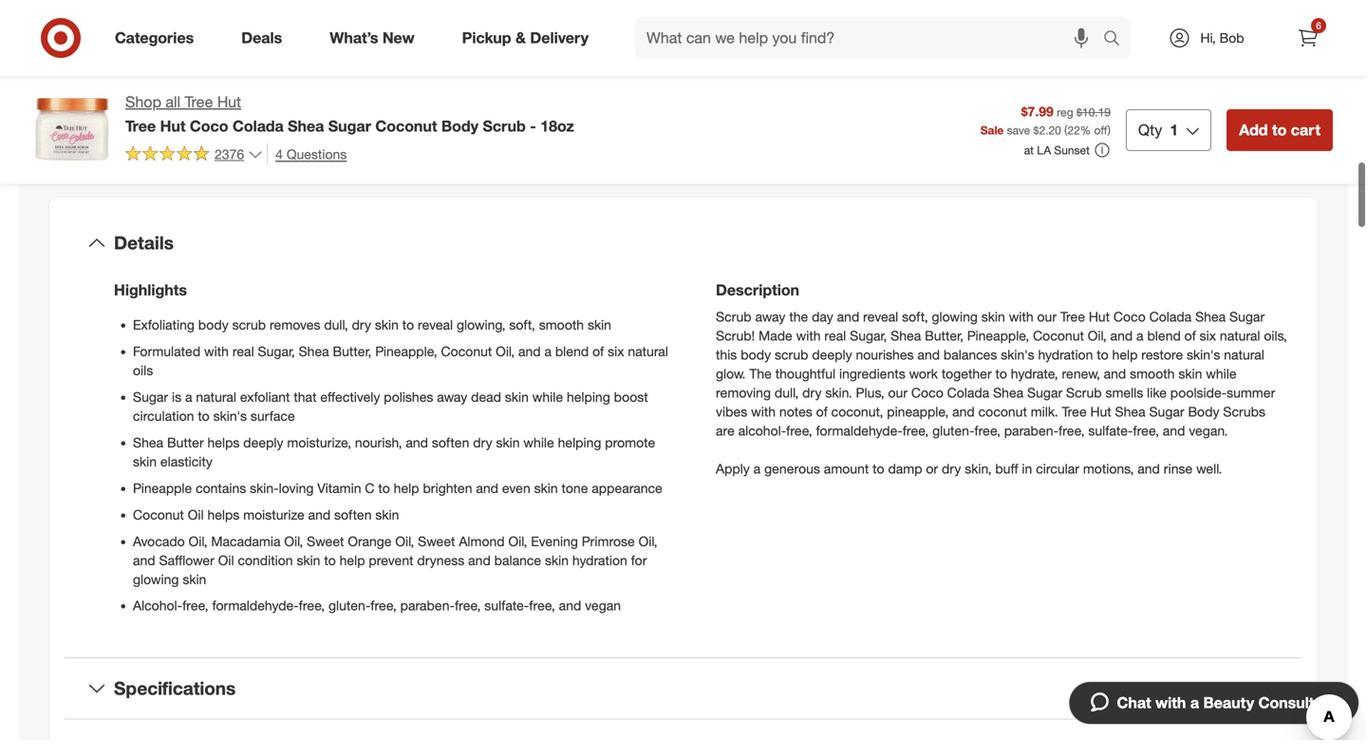Task type: locate. For each thing, give the bounding box(es) containing it.
natural inside sugar is a natural exfoliant that effectively polishes away dead skin while helping boost circulation to skin's surface
[[196, 388, 236, 405]]

0 horizontal spatial soft,
[[510, 316, 536, 333]]

1 vertical spatial away
[[437, 388, 468, 405]]

pineapple, inside scrub away the day and reveal soft, glowing skin with our tree hut coco colada shea sugar scrub! made with real sugar, shea butter, pineapple, coconut oil, and a blend of six natural oils, this body scrub deeply nourishes and balances skin's hydration to help restore skin's natural glow. the thoughtful ingredients work together to hydrate, renew, and smooth skin while removing dull, dry skin. plus, our coco colada shea sugar scrub smells like poolside-summer vibes with notes of coconut, pineapple, and coconut milk. tree hut shea sugar body scrubs are alcohol-free, formaldehyde-free, gluten-free, paraben-free, sulfate-free, and vegan.
[[968, 328, 1030, 344]]

4
[[276, 146, 283, 162]]

while right dead
[[533, 388, 563, 405]]

helping up tone on the bottom left
[[558, 434, 602, 451]]

1 vertical spatial oil
[[218, 552, 234, 568]]

is
[[172, 388, 182, 405]]

formaldehyde-
[[817, 423, 903, 439], [212, 597, 299, 614]]

natural inside formulated with real sugar, shea butter, pineapple, coconut oil, and a blend of six natural oils
[[628, 343, 669, 359]]

0 horizontal spatial oil
[[188, 506, 204, 523]]

day
[[812, 309, 834, 325]]

sweet left orange
[[307, 533, 344, 549]]

smooth inside scrub away the day and reveal soft, glowing skin with our tree hut coco colada shea sugar scrub! made with real sugar, shea butter, pineapple, coconut oil, and a blend of six natural oils, this body scrub deeply nourishes and balances skin's hydration to help restore skin's natural glow. the thoughtful ingredients work together to hydrate, renew, and smooth skin while removing dull, dry skin. plus, our coco colada shea sugar scrub smells like poolside-summer vibes with notes of coconut, pineapple, and coconut milk. tree hut shea sugar body scrubs are alcohol-free, formaldehyde-free, gluten-free, paraben-free, sulfate-free, and vegan.
[[1131, 366, 1176, 382]]

together
[[942, 366, 992, 382]]

0 horizontal spatial sugar,
[[258, 343, 295, 359]]

0 horizontal spatial of
[[593, 343, 604, 359]]

coconut down images
[[376, 117, 437, 135]]

moisturize
[[243, 506, 305, 523]]

scrub up scrub!
[[716, 309, 752, 325]]

vibes
[[716, 404, 748, 420]]

0 horizontal spatial dull,
[[324, 316, 348, 333]]

categories link
[[99, 17, 218, 59]]

1 horizontal spatial dull,
[[775, 385, 799, 401]]

18oz
[[541, 117, 575, 135]]

body left -
[[442, 117, 479, 135]]

surface
[[251, 407, 295, 424]]

balances
[[944, 347, 998, 363]]

balance
[[495, 552, 542, 568]]

0 horizontal spatial six
[[608, 343, 625, 359]]

1
[[1171, 121, 1179, 139]]

paraben-
[[1005, 423, 1059, 439], [401, 597, 455, 614]]

scrub up the thoughtful
[[775, 347, 809, 363]]

skin
[[982, 309, 1006, 325], [375, 316, 399, 333], [588, 316, 612, 333], [1179, 366, 1203, 382], [505, 388, 529, 405], [496, 434, 520, 451], [133, 453, 157, 470], [534, 480, 558, 496], [376, 506, 399, 523], [297, 552, 321, 568], [545, 552, 569, 568], [183, 571, 206, 587]]

1 horizontal spatial body
[[1189, 404, 1220, 420]]

1 horizontal spatial six
[[1200, 328, 1217, 344]]

specifications button
[[65, 658, 1303, 719]]

coconut down glowing,
[[441, 343, 492, 359]]

natural
[[1221, 328, 1261, 344], [628, 343, 669, 359], [1225, 347, 1265, 363], [196, 388, 236, 405]]

shop
[[125, 93, 161, 111]]

2 helps from the top
[[208, 506, 240, 523]]

soft, up the nourishes
[[903, 309, 929, 325]]

coco up 2376 link
[[190, 117, 228, 135]]

scrub left removes
[[232, 316, 266, 333]]

0 vertical spatial away
[[756, 309, 786, 325]]

with right formulated
[[204, 343, 229, 359]]

a inside scrub away the day and reveal soft, glowing skin with our tree hut coco colada shea sugar scrub! made with real sugar, shea butter, pineapple, coconut oil, and a blend of six natural oils, this body scrub deeply nourishes and balances skin's hydration to help restore skin's natural glow. the thoughtful ingredients work together to hydrate, renew, and smooth skin while removing dull, dry skin. plus, our coco colada shea sugar scrub smells like poolside-summer vibes with notes of coconut, pineapple, and coconut milk. tree hut shea sugar body scrubs are alcohol-free, formaldehyde-free, gluten-free, paraben-free, sulfate-free, and vegan.
[[1137, 328, 1144, 344]]

reveal up the nourishes
[[864, 309, 899, 325]]

pineapple, down exfoliating body scrub removes dull, dry skin to reveal glowing, soft, smooth skin
[[375, 343, 438, 359]]

1 horizontal spatial scrub
[[775, 347, 809, 363]]

bob
[[1220, 29, 1245, 46]]

pickup & delivery link
[[446, 17, 613, 59]]

soften inside shea butter helps deeply moisturize, nourish, and soften dry skin while helping promote skin elasticity
[[432, 434, 470, 451]]

coco up restore
[[1114, 309, 1146, 325]]

and inside formulated with real sugar, shea butter, pineapple, coconut oil, and a blend of six natural oils
[[519, 343, 541, 359]]

scrub away the day and reveal soft, glowing skin with our tree hut coco colada shea sugar scrub! made with real sugar, shea butter, pineapple, coconut oil, and a blend of six natural oils, this body scrub deeply nourishes and balances skin's hydration to help restore skin's natural glow. the thoughtful ingredients work together to hydrate, renew, and smooth skin while removing dull, dry skin. plus, our coco colada shea sugar scrub smells like poolside-summer vibes with notes of coconut, pineapple, and coconut milk. tree hut shea sugar body scrubs are alcohol-free, formaldehyde-free, gluten-free, paraben-free, sulfate-free, and vegan.
[[716, 309, 1288, 439]]

real
[[825, 328, 847, 344], [233, 343, 254, 359]]

1 horizontal spatial help
[[394, 480, 419, 496]]

sugar, down removes
[[258, 343, 295, 359]]

0 horizontal spatial soften
[[334, 506, 372, 523]]

butter, down exfoliating body scrub removes dull, dry skin to reveal glowing, soft, smooth skin
[[333, 343, 372, 359]]

sugar, up the nourishes
[[850, 328, 888, 344]]

1 horizontal spatial coco
[[912, 385, 944, 401]]

at la sunset
[[1025, 143, 1090, 157]]

1 vertical spatial scrub
[[775, 347, 809, 363]]

body right exfoliating
[[198, 316, 229, 333]]

hi,
[[1201, 29, 1217, 46]]

deeply up the thoughtful
[[813, 347, 853, 363]]

What can we help you find? suggestions appear below search field
[[636, 17, 1109, 59]]

2 vertical spatial coco
[[912, 385, 944, 401]]

0 vertical spatial while
[[1207, 366, 1237, 382]]

with inside button
[[1156, 693, 1187, 712]]

details button
[[65, 213, 1303, 273]]

scrub inside scrub away the day and reveal soft, glowing skin with our tree hut coco colada shea sugar scrub! made with real sugar, shea butter, pineapple, coconut oil, and a blend of six natural oils, this body scrub deeply nourishes and balances skin's hydration to help restore skin's natural glow. the thoughtful ingredients work together to hydrate, renew, and smooth skin while removing dull, dry skin. plus, our coco colada shea sugar scrub smells like poolside-summer vibes with notes of coconut, pineapple, and coconut milk. tree hut shea sugar body scrubs are alcohol-free, formaldehyde-free, gluten-free, paraben-free, sulfate-free, and vegan.
[[775, 347, 809, 363]]

pineapple, inside formulated with real sugar, shea butter, pineapple, coconut oil, and a blend of six natural oils
[[375, 343, 438, 359]]

1 vertical spatial helps
[[208, 506, 240, 523]]

skin inside sugar is a natural exfoliant that effectively polishes away dead skin while helping boost circulation to skin's surface
[[505, 388, 529, 405]]

away up the made
[[756, 309, 786, 325]]

description
[[716, 281, 800, 300]]

shea inside shea butter helps deeply moisturize, nourish, and soften dry skin while helping promote skin elasticity
[[133, 434, 163, 451]]

removes
[[270, 316, 321, 333]]

0 vertical spatial body
[[442, 117, 479, 135]]

dry down the thoughtful
[[803, 385, 822, 401]]

skin's inside sugar is a natural exfoliant that effectively polishes away dead skin while helping boost circulation to skin's surface
[[213, 407, 247, 424]]

real down day
[[825, 328, 847, 344]]

natural up boost
[[628, 343, 669, 359]]

body up vegan.
[[1189, 404, 1220, 420]]

1 horizontal spatial blend
[[1148, 328, 1182, 344]]

0 vertical spatial gluten-
[[933, 423, 975, 439]]

1 horizontal spatial scrub
[[716, 309, 752, 325]]

elasticity
[[160, 453, 213, 470]]

hydration up the renew,
[[1039, 347, 1094, 363]]

to inside avocado oil, macadamia oil, sweet orange oil, sweet almond oil, evening primrose oil, and safflower oil condition skin to help prevent dryness and balance skin hydration for glowing skin
[[324, 552, 336, 568]]

formaldehyde- down condition
[[212, 597, 299, 614]]

body up the
[[741, 347, 771, 363]]

thoughtful
[[776, 366, 836, 382]]

1 horizontal spatial soft,
[[903, 309, 929, 325]]

1 vertical spatial soften
[[334, 506, 372, 523]]

of inside formulated with real sugar, shea butter, pineapple, coconut oil, and a blend of six natural oils
[[593, 343, 604, 359]]

coconut oil helps moisturize and soften skin
[[133, 506, 399, 523]]

shea up 4 questions link
[[288, 117, 324, 135]]

six inside scrub away the day and reveal soft, glowing skin with our tree hut coco colada shea sugar scrub! made with real sugar, shea butter, pineapple, coconut oil, and a blend of six natural oils, this body scrub deeply nourishes and balances skin's hydration to help restore skin's natural glow. the thoughtful ingredients work together to hydrate, renew, and smooth skin while removing dull, dry skin. plus, our coco colada shea sugar scrub smells like poolside-summer vibes with notes of coconut, pineapple, and coconut milk. tree hut shea sugar body scrubs are alcohol-free, formaldehyde-free, gluten-free, paraben-free, sulfate-free, and vegan.
[[1200, 328, 1217, 344]]

helps for moisturize
[[208, 506, 240, 523]]

natural right is
[[196, 388, 236, 405]]

0 vertical spatial helping
[[567, 388, 611, 405]]

1 horizontal spatial reveal
[[864, 309, 899, 325]]

alcohol-free, formaldehyde-free, gluten-free, paraben-free, sulfate-free, and vegan
[[133, 597, 621, 614]]

1 horizontal spatial oil
[[218, 552, 234, 568]]

while
[[1207, 366, 1237, 382], [533, 388, 563, 405], [524, 434, 554, 451]]

for
[[631, 552, 647, 568]]

a inside formulated with real sugar, shea butter, pineapple, coconut oil, and a blend of six natural oils
[[545, 343, 552, 359]]

soften up brighten
[[432, 434, 470, 451]]

deeply
[[813, 347, 853, 363], [243, 434, 284, 451]]

add to cart
[[1240, 121, 1321, 139]]

0 vertical spatial paraben-
[[1005, 423, 1059, 439]]

1 horizontal spatial butter,
[[925, 328, 964, 344]]

coconut inside shop all tree hut tree hut coco colada shea sugar coconut body scrub - 18oz
[[376, 117, 437, 135]]

formaldehyde- inside scrub away the day and reveal soft, glowing skin with our tree hut coco colada shea sugar scrub! made with real sugar, shea butter, pineapple, coconut oil, and a blend of six natural oils, this body scrub deeply nourishes and balances skin's hydration to help restore skin's natural glow. the thoughtful ingredients work together to hydrate, renew, and smooth skin while removing dull, dry skin. plus, our coco colada shea sugar scrub smells like poolside-summer vibes with notes of coconut, pineapple, and coconut milk. tree hut shea sugar body scrubs are alcohol-free, formaldehyde-free, gluten-free, paraben-free, sulfate-free, and vegan.
[[817, 423, 903, 439]]

1 vertical spatial glowing
[[133, 571, 179, 587]]

dry right or
[[942, 461, 962, 477]]

pineapple contains skin-loving vitamin c to help brighten and even skin tone appearance
[[133, 480, 663, 496]]

oil, up the renew,
[[1088, 328, 1107, 344]]

amount
[[824, 461, 869, 477]]

sulfate-
[[1089, 423, 1134, 439], [485, 597, 529, 614]]

0 horizontal spatial reveal
[[418, 316, 453, 333]]

1 vertical spatial smooth
[[1131, 366, 1176, 382]]

scrub inside shop all tree hut tree hut coco colada shea sugar coconut body scrub - 18oz
[[483, 117, 526, 135]]

sugar up circulation
[[133, 388, 168, 405]]

gluten- down "pineapple,"
[[933, 423, 975, 439]]

0 horizontal spatial real
[[233, 343, 254, 359]]

sugar down show more images button
[[328, 117, 371, 135]]

scrub
[[232, 316, 266, 333], [775, 347, 809, 363]]

1 vertical spatial body
[[1189, 404, 1220, 420]]

0 vertical spatial formaldehyde-
[[817, 423, 903, 439]]

shea inside shop all tree hut tree hut coco colada shea sugar coconut body scrub - 18oz
[[288, 117, 324, 135]]

0 horizontal spatial sweet
[[307, 533, 344, 549]]

0 vertical spatial our
[[1038, 309, 1057, 325]]

2 vertical spatial scrub
[[1067, 385, 1102, 401]]

0 vertical spatial body
[[198, 316, 229, 333]]

away
[[756, 309, 786, 325], [437, 388, 468, 405]]

tree
[[185, 93, 213, 111], [125, 117, 156, 135], [1061, 309, 1086, 325], [1063, 404, 1087, 420]]

skin.
[[826, 385, 853, 401]]

sulfate- down balance
[[485, 597, 529, 614]]

coconut up the renew,
[[1034, 328, 1085, 344]]

smooth up like
[[1131, 366, 1176, 382]]

sweet up dryness
[[418, 533, 455, 549]]

sulfate- up motions,
[[1089, 423, 1134, 439]]

tree right all
[[185, 93, 213, 111]]

to up butter
[[198, 407, 210, 424]]

soften down "vitamin" on the bottom of the page
[[334, 506, 372, 523]]

hydration down primrose
[[573, 552, 628, 568]]

0 horizontal spatial help
[[340, 552, 365, 568]]

0 horizontal spatial skin's
[[213, 407, 247, 424]]

1 vertical spatial paraben-
[[401, 597, 455, 614]]

1 horizontal spatial away
[[756, 309, 786, 325]]

colada down together in the right of the page
[[948, 385, 990, 401]]

1 sweet from the left
[[307, 533, 344, 549]]

coconut
[[376, 117, 437, 135], [1034, 328, 1085, 344], [441, 343, 492, 359], [133, 506, 184, 523]]

0 horizontal spatial glowing
[[133, 571, 179, 587]]

shea down circulation
[[133, 434, 163, 451]]

scrub left -
[[483, 117, 526, 135]]

reveal left glowing,
[[418, 316, 453, 333]]

oil, inside scrub away the day and reveal soft, glowing skin with our tree hut coco colada shea sugar scrub! made with real sugar, shea butter, pineapple, coconut oil, and a blend of six natural oils, this body scrub deeply nourishes and balances skin's hydration to help restore skin's natural glow. the thoughtful ingredients work together to hydrate, renew, and smooth skin while removing dull, dry skin. plus, our coco colada shea sugar scrub smells like poolside-summer vibes with notes of coconut, pineapple, and coconut milk. tree hut shea sugar body scrubs are alcohol-free, formaldehyde-free, gluten-free, paraben-free, sulfate-free, and vegan.
[[1088, 328, 1107, 344]]

smooth right glowing,
[[539, 316, 584, 333]]

to inside sugar is a natural exfoliant that effectively polishes away dead skin while helping boost circulation to skin's surface
[[198, 407, 210, 424]]

dull, up notes
[[775, 385, 799, 401]]

alcohol-
[[133, 597, 182, 614]]

a inside button
[[1191, 693, 1200, 712]]

(
[[1065, 123, 1068, 137]]

while inside shea butter helps deeply moisturize, nourish, and soften dry skin while helping promote skin elasticity
[[524, 434, 554, 451]]

0 vertical spatial hydration
[[1039, 347, 1094, 363]]

0 horizontal spatial hydration
[[573, 552, 628, 568]]

1 horizontal spatial glowing
[[932, 309, 978, 325]]

1 vertical spatial while
[[533, 388, 563, 405]]

1 horizontal spatial body
[[741, 347, 771, 363]]

glowing up alcohol-
[[133, 571, 179, 587]]

0 vertical spatial scrub
[[483, 117, 526, 135]]

chat
[[1118, 693, 1152, 712]]

oil inside avocado oil, macadamia oil, sweet orange oil, sweet almond oil, evening primrose oil, and safflower oil condition skin to help prevent dryness and balance skin hydration for glowing skin
[[218, 552, 234, 568]]

2 horizontal spatial help
[[1113, 347, 1138, 363]]

sponsored
[[1277, 75, 1334, 89]]

scrub down the renew,
[[1067, 385, 1102, 401]]

show
[[282, 79, 321, 98]]

oil, up balance
[[509, 533, 528, 549]]

coco down work
[[912, 385, 944, 401]]

our up hydrate,
[[1038, 309, 1057, 325]]

colada up restore
[[1150, 309, 1192, 325]]

natural left oils,
[[1221, 328, 1261, 344]]

to left prevent
[[324, 552, 336, 568]]

oil down "contains"
[[188, 506, 204, 523]]

oil, up 'for'
[[639, 533, 658, 549]]

0 horizontal spatial scrub
[[232, 316, 266, 333]]

0 vertical spatial deeply
[[813, 347, 853, 363]]

butter, inside scrub away the day and reveal soft, glowing skin with our tree hut coco colada shea sugar scrub! made with real sugar, shea butter, pineapple, coconut oil, and a blend of six natural oils, this body scrub deeply nourishes and balances skin's hydration to help restore skin's natural glow. the thoughtful ingredients work together to hydrate, renew, and smooth skin while removing dull, dry skin. plus, our coco colada shea sugar scrub smells like poolside-summer vibes with notes of coconut, pineapple, and coconut milk. tree hut shea sugar body scrubs are alcohol-free, formaldehyde-free, gluten-free, paraben-free, sulfate-free, and vegan.
[[925, 328, 964, 344]]

1 vertical spatial gluten-
[[329, 597, 371, 614]]

apply a generous amount to damp or dry skin, buff in circular motions, and rinse well.
[[716, 461, 1223, 477]]

sugar inside sugar is a natural exfoliant that effectively polishes away dead skin while helping boost circulation to skin's surface
[[133, 388, 168, 405]]

1 horizontal spatial paraben-
[[1005, 423, 1059, 439]]

skin's down exfoliant
[[213, 407, 247, 424]]

0 vertical spatial smooth
[[539, 316, 584, 333]]

gluten-
[[933, 423, 975, 439], [329, 597, 371, 614]]

formaldehyde- down coconut,
[[817, 423, 903, 439]]

helps down "contains"
[[208, 506, 240, 523]]

sulfate- inside scrub away the day and reveal soft, glowing skin with our tree hut coco colada shea sugar scrub! made with real sugar, shea butter, pineapple, coconut oil, and a blend of six natural oils, this body scrub deeply nourishes and balances skin's hydration to help restore skin's natural glow. the thoughtful ingredients work together to hydrate, renew, and smooth skin while removing dull, dry skin. plus, our coco colada shea sugar scrub smells like poolside-summer vibes with notes of coconut, pineapple, and coconut milk. tree hut shea sugar body scrubs are alcohol-free, formaldehyde-free, gluten-free, paraben-free, sulfate-free, and vegan.
[[1089, 423, 1134, 439]]

0 horizontal spatial sulfate-
[[485, 597, 529, 614]]

0 horizontal spatial coco
[[190, 117, 228, 135]]

1 vertical spatial body
[[741, 347, 771, 363]]

rinse
[[1164, 461, 1193, 477]]

to up formulated with real sugar, shea butter, pineapple, coconut oil, and a blend of six natural oils
[[403, 316, 414, 333]]

circulation
[[133, 407, 194, 424]]

help inside scrub away the day and reveal soft, glowing skin with our tree hut coco colada shea sugar scrub! made with real sugar, shea butter, pineapple, coconut oil, and a blend of six natural oils, this body scrub deeply nourishes and balances skin's hydration to help restore skin's natural glow. the thoughtful ingredients work together to hydrate, renew, and smooth skin while removing dull, dry skin. plus, our coco colada shea sugar scrub smells like poolside-summer vibes with notes of coconut, pineapple, and coconut milk. tree hut shea sugar body scrubs are alcohol-free, formaldehyde-free, gluten-free, paraben-free, sulfate-free, and vegan.
[[1113, 347, 1138, 363]]

to right add
[[1273, 121, 1288, 139]]

shea inside formulated with real sugar, shea butter, pineapple, coconut oil, and a blend of six natural oils
[[299, 343, 329, 359]]

glowing inside scrub away the day and reveal soft, glowing skin with our tree hut coco colada shea sugar scrub! made with real sugar, shea butter, pineapple, coconut oil, and a blend of six natural oils, this body scrub deeply nourishes and balances skin's hydration to help restore skin's natural glow. the thoughtful ingredients work together to hydrate, renew, and smooth skin while removing dull, dry skin. plus, our coco colada shea sugar scrub smells like poolside-summer vibes with notes of coconut, pineapple, and coconut milk. tree hut shea sugar body scrubs are alcohol-free, formaldehyde-free, gluten-free, paraben-free, sulfate-free, and vegan.
[[932, 309, 978, 325]]

deeply inside scrub away the day and reveal soft, glowing skin with our tree hut coco colada shea sugar scrub! made with real sugar, shea butter, pineapple, coconut oil, and a blend of six natural oils, this body scrub deeply nourishes and balances skin's hydration to help restore skin's natural glow. the thoughtful ingredients work together to hydrate, renew, and smooth skin while removing dull, dry skin. plus, our coco colada shea sugar scrub smells like poolside-summer vibes with notes of coconut, pineapple, and coconut milk. tree hut shea sugar body scrubs are alcohol-free, formaldehyde-free, gluten-free, paraben-free, sulfate-free, and vegan.
[[813, 347, 853, 363]]

2 vertical spatial while
[[524, 434, 554, 451]]

oil, down glowing,
[[496, 343, 515, 359]]

sale
[[981, 123, 1004, 137]]

glowing up 'balances'
[[932, 309, 978, 325]]

glowing inside avocado oil, macadamia oil, sweet orange oil, sweet almond oil, evening primrose oil, and safflower oil condition skin to help prevent dryness and balance skin hydration for glowing skin
[[133, 571, 179, 587]]

our up "pineapple,"
[[889, 385, 908, 401]]

oil,
[[1088, 328, 1107, 344], [496, 343, 515, 359], [189, 533, 208, 549], [284, 533, 303, 549], [396, 533, 414, 549], [509, 533, 528, 549], [639, 533, 658, 549]]

hut
[[217, 93, 241, 111], [160, 117, 186, 135], [1089, 309, 1110, 325], [1091, 404, 1112, 420]]

1 horizontal spatial gluten-
[[933, 423, 975, 439]]

1 horizontal spatial pineapple,
[[968, 328, 1030, 344]]

helping left boost
[[567, 388, 611, 405]]

dry up formulated with real sugar, shea butter, pineapple, coconut oil, and a blend of six natural oils
[[352, 316, 371, 333]]

tree hut coco colada shea sugar coconut body scrub - 18oz, 5 of 14 image
[[34, 0, 340, 52]]

1 vertical spatial colada
[[1150, 309, 1192, 325]]

0 vertical spatial sulfate-
[[1089, 423, 1134, 439]]

2376
[[215, 146, 244, 162]]

0 horizontal spatial gluten-
[[329, 597, 371, 614]]

1 vertical spatial hydration
[[573, 552, 628, 568]]

skin's up poolside-
[[1187, 347, 1221, 363]]

skin's up hydrate,
[[1001, 347, 1035, 363]]

dull, inside scrub away the day and reveal soft, glowing skin with our tree hut coco colada shea sugar scrub! made with real sugar, shea butter, pineapple, coconut oil, and a blend of six natural oils, this body scrub deeply nourishes and balances skin's hydration to help restore skin's natural glow. the thoughtful ingredients work together to hydrate, renew, and smooth skin while removing dull, dry skin. plus, our coco colada shea sugar scrub smells like poolside-summer vibes with notes of coconut, pineapple, and coconut milk. tree hut shea sugar body scrubs are alcohol-free, formaldehyde-free, gluten-free, paraben-free, sulfate-free, and vegan.
[[775, 385, 799, 401]]

0 vertical spatial soften
[[432, 434, 470, 451]]

soft,
[[903, 309, 929, 325], [510, 316, 536, 333]]

2 horizontal spatial scrub
[[1067, 385, 1102, 401]]

1 horizontal spatial soften
[[432, 434, 470, 451]]

six up poolside-
[[1200, 328, 1217, 344]]

1 horizontal spatial smooth
[[1131, 366, 1176, 382]]

helping inside shea butter helps deeply moisturize, nourish, and soften dry skin while helping promote skin elasticity
[[558, 434, 602, 451]]

reveal inside scrub away the day and reveal soft, glowing skin with our tree hut coco colada shea sugar scrub! made with real sugar, shea butter, pineapple, coconut oil, and a blend of six natural oils, this body scrub deeply nourishes and balances skin's hydration to help restore skin's natural glow. the thoughtful ingredients work together to hydrate, renew, and smooth skin while removing dull, dry skin. plus, our coco colada shea sugar scrub smells like poolside-summer vibes with notes of coconut, pineapple, and coconut milk. tree hut shea sugar body scrubs are alcohol-free, formaldehyde-free, gluten-free, paraben-free, sulfate-free, and vegan.
[[864, 309, 899, 325]]

1 horizontal spatial sulfate-
[[1089, 423, 1134, 439]]

1 helps from the top
[[208, 434, 240, 451]]

help right c
[[394, 480, 419, 496]]

gluten- inside scrub away the day and reveal soft, glowing skin with our tree hut coco colada shea sugar scrub! made with real sugar, shea butter, pineapple, coconut oil, and a blend of six natural oils, this body scrub deeply nourishes and balances skin's hydration to help restore skin's natural glow. the thoughtful ingredients work together to hydrate, renew, and smooth skin while removing dull, dry skin. plus, our coco colada shea sugar scrub smells like poolside-summer vibes with notes of coconut, pineapple, and coconut milk. tree hut shea sugar body scrubs are alcohol-free, formaldehyde-free, gluten-free, paraben-free, sulfate-free, and vegan.
[[933, 423, 975, 439]]

1 horizontal spatial formaldehyde-
[[817, 423, 903, 439]]

with inside formulated with real sugar, shea butter, pineapple, coconut oil, and a blend of six natural oils
[[204, 343, 229, 359]]

that
[[294, 388, 317, 405]]

1 vertical spatial sulfate-
[[485, 597, 529, 614]]

primrose
[[582, 533, 635, 549]]

0 horizontal spatial away
[[437, 388, 468, 405]]

0 horizontal spatial scrub
[[483, 117, 526, 135]]

tone
[[562, 480, 588, 496]]

0 horizontal spatial blend
[[556, 343, 589, 359]]

0 horizontal spatial colada
[[233, 117, 284, 135]]

2 horizontal spatial coco
[[1114, 309, 1146, 325]]

paraben- down milk.
[[1005, 423, 1059, 439]]

coconut,
[[832, 404, 884, 420]]

help inside avocado oil, macadamia oil, sweet orange oil, sweet almond oil, evening primrose oil, and safflower oil condition skin to help prevent dryness and balance skin hydration for glowing skin
[[340, 552, 365, 568]]

skin's
[[1001, 347, 1035, 363], [1187, 347, 1221, 363], [213, 407, 247, 424]]

paraben- down dryness
[[401, 597, 455, 614]]

sugar,
[[850, 328, 888, 344], [258, 343, 295, 359]]

helping
[[567, 388, 611, 405], [558, 434, 602, 451]]

shea butter helps deeply moisturize, nourish, and soften dry skin while helping promote skin elasticity
[[133, 434, 656, 470]]

0 vertical spatial colada
[[233, 117, 284, 135]]

like
[[1148, 385, 1167, 401]]

details
[[114, 232, 174, 254]]

off
[[1095, 123, 1108, 137]]

0 vertical spatial dull,
[[324, 316, 348, 333]]

1 horizontal spatial hydration
[[1039, 347, 1094, 363]]

shea down smells
[[1116, 404, 1146, 420]]

0 horizontal spatial formaldehyde-
[[212, 597, 299, 614]]

0 horizontal spatial paraben-
[[401, 597, 455, 614]]

colada inside shop all tree hut tree hut coco colada shea sugar coconut body scrub - 18oz
[[233, 117, 284, 135]]

blend inside scrub away the day and reveal soft, glowing skin with our tree hut coco colada shea sugar scrub! made with real sugar, shea butter, pineapple, coconut oil, and a blend of six natural oils, this body scrub deeply nourishes and balances skin's hydration to help restore skin's natural glow. the thoughtful ingredients work together to hydrate, renew, and smooth skin while removing dull, dry skin. plus, our coco colada shea sugar scrub smells like poolside-summer vibes with notes of coconut, pineapple, and coconut milk. tree hut shea sugar body scrubs are alcohol-free, formaldehyde-free, gluten-free, paraben-free, sulfate-free, and vegan.
[[1148, 328, 1182, 344]]

0 vertical spatial glowing
[[932, 309, 978, 325]]

body inside scrub away the day and reveal soft, glowing skin with our tree hut coco colada shea sugar scrub! made with real sugar, shea butter, pineapple, coconut oil, and a blend of six natural oils, this body scrub deeply nourishes and balances skin's hydration to help restore skin's natural glow. the thoughtful ingredients work together to hydrate, renew, and smooth skin while removing dull, dry skin. plus, our coco colada shea sugar scrub smells like poolside-summer vibes with notes of coconut, pineapple, and coconut milk. tree hut shea sugar body scrubs are alcohol-free, formaldehyde-free, gluten-free, paraben-free, sulfate-free, and vegan.
[[741, 347, 771, 363]]

avocado oil, macadamia oil, sweet orange oil, sweet almond oil, evening primrose oil, and safflower oil condition skin to help prevent dryness and balance skin hydration for glowing skin
[[133, 533, 658, 587]]

body inside scrub away the day and reveal soft, glowing skin with our tree hut coco colada shea sugar scrub! made with real sugar, shea butter, pineapple, coconut oil, and a blend of six natural oils, this body scrub deeply nourishes and balances skin's hydration to help restore skin's natural glow. the thoughtful ingredients work together to hydrate, renew, and smooth skin while removing dull, dry skin. plus, our coco colada shea sugar scrub smells like poolside-summer vibes with notes of coconut, pineapple, and coconut milk. tree hut shea sugar body scrubs are alcohol-free, formaldehyde-free, gluten-free, paraben-free, sulfate-free, and vegan.
[[1189, 404, 1220, 420]]

2 vertical spatial help
[[340, 552, 365, 568]]

1 vertical spatial helping
[[558, 434, 602, 451]]

deals
[[241, 29, 282, 47]]

dry down dead
[[473, 434, 493, 451]]

safflower
[[159, 552, 215, 568]]

new
[[383, 29, 415, 47]]

0 horizontal spatial pineapple,
[[375, 343, 438, 359]]

hydrate,
[[1011, 366, 1059, 382]]

sugar
[[328, 117, 371, 135], [1230, 309, 1265, 325], [1028, 385, 1063, 401], [133, 388, 168, 405], [1150, 404, 1185, 420]]

helps inside shea butter helps deeply moisturize, nourish, and soften dry skin while helping promote skin elasticity
[[208, 434, 240, 451]]

real up exfoliant
[[233, 343, 254, 359]]

soft, inside scrub away the day and reveal soft, glowing skin with our tree hut coco colada shea sugar scrub! made with real sugar, shea butter, pineapple, coconut oil, and a blend of six natural oils, this body scrub deeply nourishes and balances skin's hydration to help restore skin's natural glow. the thoughtful ingredients work together to hydrate, renew, and smooth skin while removing dull, dry skin. plus, our coco colada shea sugar scrub smells like poolside-summer vibes with notes of coconut, pineapple, and coconut milk. tree hut shea sugar body scrubs are alcohol-free, formaldehyde-free, gluten-free, paraben-free, sulfate-free, and vegan.
[[903, 309, 929, 325]]

shea down removes
[[299, 343, 329, 359]]

1 horizontal spatial sugar,
[[850, 328, 888, 344]]

paraben- inside scrub away the day and reveal soft, glowing skin with our tree hut coco colada shea sugar scrub! made with real sugar, shea butter, pineapple, coconut oil, and a blend of six natural oils, this body scrub deeply nourishes and balances skin's hydration to help restore skin's natural glow. the thoughtful ingredients work together to hydrate, renew, and smooth skin while removing dull, dry skin. plus, our coco colada shea sugar scrub smells like poolside-summer vibes with notes of coconut, pineapple, and coconut milk. tree hut shea sugar body scrubs are alcohol-free, formaldehyde-free, gluten-free, paraben-free, sulfate-free, and vegan.
[[1005, 423, 1059, 439]]

what's new link
[[314, 17, 439, 59]]

butter, up 'balances'
[[925, 328, 964, 344]]

colada up 4
[[233, 117, 284, 135]]



Task type: describe. For each thing, give the bounding box(es) containing it.
to left damp
[[873, 461, 885, 477]]

0 vertical spatial scrub
[[232, 316, 266, 333]]

shea up poolside-
[[1196, 309, 1227, 325]]

1 horizontal spatial of
[[817, 404, 828, 420]]

a inside sugar is a natural exfoliant that effectively polishes away dead skin while helping boost circulation to skin's surface
[[185, 388, 192, 405]]

oils,
[[1265, 328, 1288, 344]]

boost
[[614, 388, 649, 405]]

questions
[[287, 146, 347, 162]]

away inside sugar is a natural exfoliant that effectively polishes away dead skin while helping boost circulation to skin's surface
[[437, 388, 468, 405]]

plus,
[[856, 385, 885, 401]]

removing
[[716, 385, 771, 401]]

to up the renew,
[[1097, 347, 1109, 363]]

exfoliating body scrub removes dull, dry skin to reveal glowing, soft, smooth skin
[[133, 316, 612, 333]]

circular
[[1037, 461, 1080, 477]]

advertisement region
[[707, 1, 1334, 73]]

and inside shea butter helps deeply moisturize, nourish, and soften dry skin while helping promote skin elasticity
[[406, 434, 428, 451]]

1 horizontal spatial skin's
[[1001, 347, 1035, 363]]

vegan
[[585, 597, 621, 614]]

macadamia
[[211, 533, 281, 549]]

scrub!
[[716, 328, 755, 344]]

promote
[[605, 434, 656, 451]]

the
[[750, 366, 772, 382]]

sugar up oils,
[[1230, 309, 1265, 325]]

hydration inside scrub away the day and reveal soft, glowing skin with our tree hut coco colada shea sugar scrub! made with real sugar, shea butter, pineapple, coconut oil, and a blend of six natural oils, this body scrub deeply nourishes and balances skin's hydration to help restore skin's natural glow. the thoughtful ingredients work together to hydrate, renew, and smooth skin while removing dull, dry skin. plus, our coco colada shea sugar scrub smells like poolside-summer vibes with notes of coconut, pineapple, and coconut milk. tree hut shea sugar body scrubs are alcohol-free, formaldehyde-free, gluten-free, paraben-free, sulfate-free, and vegan.
[[1039, 347, 1094, 363]]

specifications
[[114, 677, 236, 699]]

hut down all
[[160, 117, 186, 135]]

six inside formulated with real sugar, shea butter, pineapple, coconut oil, and a blend of six natural oils
[[608, 343, 625, 359]]

sunset
[[1055, 143, 1090, 157]]

shop all tree hut tree hut coco colada shea sugar coconut body scrub - 18oz
[[125, 93, 575, 135]]

made
[[759, 328, 793, 344]]

show more images button
[[270, 68, 425, 109]]

buff
[[996, 461, 1019, 477]]

tree up the renew,
[[1061, 309, 1086, 325]]

almond
[[459, 533, 505, 549]]

pickup & delivery
[[462, 29, 589, 47]]

deeply inside shea butter helps deeply moisturize, nourish, and soften dry skin while helping promote skin elasticity
[[243, 434, 284, 451]]

1 horizontal spatial colada
[[948, 385, 990, 401]]

hydration inside avocado oil, macadamia oil, sweet orange oil, sweet almond oil, evening primrose oil, and safflower oil condition skin to help prevent dryness and balance skin hydration for glowing skin
[[573, 552, 628, 568]]

to left hydrate,
[[996, 366, 1008, 382]]

2376 link
[[125, 143, 263, 166]]

sugar is a natural exfoliant that effectively polishes away dead skin while helping boost circulation to skin's surface
[[133, 388, 649, 424]]

contains
[[196, 480, 246, 496]]

hut up the renew,
[[1089, 309, 1110, 325]]

$10.19
[[1077, 105, 1111, 119]]

oil, down moisturize
[[284, 533, 303, 549]]

1 vertical spatial our
[[889, 385, 908, 401]]

while inside scrub away the day and reveal soft, glowing skin with our tree hut coco colada shea sugar scrub! made with real sugar, shea butter, pineapple, coconut oil, and a blend of six natural oils, this body scrub deeply nourishes and balances skin's hydration to help restore skin's natural glow. the thoughtful ingredients work together to hydrate, renew, and smooth skin while removing dull, dry skin. plus, our coco colada shea sugar scrub smells like poolside-summer vibes with notes of coconut, pineapple, and coconut milk. tree hut shea sugar body scrubs are alcohol-free, formaldehyde-free, gluten-free, paraben-free, sulfate-free, and vegan.
[[1207, 366, 1237, 382]]

away inside scrub away the day and reveal soft, glowing skin with our tree hut coco colada shea sugar scrub! made with real sugar, shea butter, pineapple, coconut oil, and a blend of six natural oils, this body scrub deeply nourishes and balances skin's hydration to help restore skin's natural glow. the thoughtful ingredients work together to hydrate, renew, and smooth skin while removing dull, dry skin. plus, our coco colada shea sugar scrub smells like poolside-summer vibes with notes of coconut, pineapple, and coconut milk. tree hut shea sugar body scrubs are alcohol-free, formaldehyde-free, gluten-free, paraben-free, sulfate-free, and vegan.
[[756, 309, 786, 325]]

work
[[910, 366, 939, 382]]

to right c
[[378, 480, 390, 496]]

coconut inside scrub away the day and reveal soft, glowing skin with our tree hut coco colada shea sugar scrub! made with real sugar, shea butter, pineapple, coconut oil, and a blend of six natural oils, this body scrub deeply nourishes and balances skin's hydration to help restore skin's natural glow. the thoughtful ingredients work together to hydrate, renew, and smooth skin while removing dull, dry skin. plus, our coco colada shea sugar scrub smells like poolside-summer vibes with notes of coconut, pineapple, and coconut milk. tree hut shea sugar body scrubs are alcohol-free, formaldehyde-free, gluten-free, paraben-free, sulfate-free, and vegan.
[[1034, 328, 1085, 344]]

alcohol-
[[739, 423, 787, 439]]

shea up the nourishes
[[891, 328, 922, 344]]

dead
[[471, 388, 502, 405]]

%
[[1081, 123, 1092, 137]]

1 vertical spatial formaldehyde-
[[212, 597, 299, 614]]

sugar, inside scrub away the day and reveal soft, glowing skin with our tree hut coco colada shea sugar scrub! made with real sugar, shea butter, pineapple, coconut oil, and a blend of six natural oils, this body scrub deeply nourishes and balances skin's hydration to help restore skin's natural glow. the thoughtful ingredients work together to hydrate, renew, and smooth skin while removing dull, dry skin. plus, our coco colada shea sugar scrub smells like poolside-summer vibes with notes of coconut, pineapple, and coconut milk. tree hut shea sugar body scrubs are alcohol-free, formaldehyde-free, gluten-free, paraben-free, sulfate-free, and vegan.
[[850, 328, 888, 344]]

with down the
[[797, 328, 821, 344]]

2 horizontal spatial colada
[[1150, 309, 1192, 325]]

real inside scrub away the day and reveal soft, glowing skin with our tree hut coco colada shea sugar scrub! made with real sugar, shea butter, pineapple, coconut oil, and a blend of six natural oils, this body scrub deeply nourishes and balances skin's hydration to help restore skin's natural glow. the thoughtful ingredients work together to hydrate, renew, and smooth skin while removing dull, dry skin. plus, our coco colada shea sugar scrub smells like poolside-summer vibes with notes of coconut, pineapple, and coconut milk. tree hut shea sugar body scrubs are alcohol-free, formaldehyde-free, gluten-free, paraben-free, sulfate-free, and vegan.
[[825, 328, 847, 344]]

motions,
[[1084, 461, 1135, 477]]

body inside shop all tree hut tree hut coco colada shea sugar coconut body scrub - 18oz
[[442, 117, 479, 135]]

$7.99
[[1022, 103, 1054, 120]]

restore
[[1142, 347, 1184, 363]]

with up hydrate,
[[1010, 309, 1034, 325]]

delivery
[[530, 29, 589, 47]]

0 horizontal spatial smooth
[[539, 316, 584, 333]]

damp
[[889, 461, 923, 477]]

vegan.
[[1190, 423, 1229, 439]]

chat with a beauty consultant
[[1118, 693, 1338, 712]]

2 horizontal spatial skin's
[[1187, 347, 1221, 363]]

beauty
[[1204, 693, 1255, 712]]

loving
[[279, 480, 314, 496]]

c
[[365, 480, 375, 496]]

condition
[[238, 552, 293, 568]]

2 horizontal spatial of
[[1185, 328, 1197, 344]]

evening
[[531, 533, 578, 549]]

are
[[716, 423, 735, 439]]

reg
[[1057, 105, 1074, 119]]

this
[[716, 347, 737, 363]]

show more images
[[282, 79, 413, 98]]

pineapple,
[[887, 404, 949, 420]]

qty 1
[[1139, 121, 1179, 139]]

glowing,
[[457, 316, 506, 333]]

image gallery element
[[34, 0, 661, 109]]

2 sweet from the left
[[418, 533, 455, 549]]

coco inside shop all tree hut tree hut coco colada shea sugar coconut body scrub - 18oz
[[190, 117, 228, 135]]

formulated with real sugar, shea butter, pineapple, coconut oil, and a blend of six natural oils
[[133, 343, 669, 378]]

shea up coconut
[[994, 385, 1024, 401]]

sugar up milk.
[[1028, 385, 1063, 401]]

blend inside formulated with real sugar, shea butter, pineapple, coconut oil, and a blend of six natural oils
[[556, 343, 589, 359]]

dry inside shea butter helps deeply moisturize, nourish, and soften dry skin while helping promote skin elasticity
[[473, 434, 493, 451]]

brighten
[[423, 480, 473, 496]]

helping inside sugar is a natural exfoliant that effectively polishes away dead skin while helping boost circulation to skin's surface
[[567, 388, 611, 405]]

what's new
[[330, 29, 415, 47]]

coconut inside formulated with real sugar, shea butter, pineapple, coconut oil, and a blend of six natural oils
[[441, 343, 492, 359]]

sugar down like
[[1150, 404, 1185, 420]]

butter, inside formulated with real sugar, shea butter, pineapple, coconut oil, and a blend of six natural oils
[[333, 343, 372, 359]]

hut up 2376
[[217, 93, 241, 111]]

appearance
[[592, 480, 663, 496]]

oil, up safflower
[[189, 533, 208, 549]]

1 horizontal spatial our
[[1038, 309, 1057, 325]]

well.
[[1197, 461, 1223, 477]]

0 vertical spatial oil
[[188, 506, 204, 523]]

oil, up prevent
[[396, 533, 414, 549]]

while inside sugar is a natural exfoliant that effectively polishes away dead skin while helping boost circulation to skin's surface
[[533, 388, 563, 405]]

nourish,
[[355, 434, 402, 451]]

coconut up the 'avocado'
[[133, 506, 184, 523]]

sugar, inside formulated with real sugar, shea butter, pineapple, coconut oil, and a blend of six natural oils
[[258, 343, 295, 359]]

1 vertical spatial coco
[[1114, 309, 1146, 325]]

dry inside scrub away the day and reveal soft, glowing skin with our tree hut coco colada shea sugar scrub! made with real sugar, shea butter, pineapple, coconut oil, and a blend of six natural oils, this body scrub deeply nourishes and balances skin's hydration to help restore skin's natural glow. the thoughtful ingredients work together to hydrate, renew, and smooth skin while removing dull, dry skin. plus, our coco colada shea sugar scrub smells like poolside-summer vibes with notes of coconut, pineapple, and coconut milk. tree hut shea sugar body scrubs are alcohol-free, formaldehyde-free, gluten-free, paraben-free, sulfate-free, and vegan.
[[803, 385, 822, 401]]

milk.
[[1031, 404, 1059, 420]]

tree hut coco colada shea sugar coconut body scrub - 18oz, 6 of 14 image
[[355, 0, 661, 52]]

notes
[[780, 404, 813, 420]]

skin-
[[250, 480, 279, 496]]

sugar inside shop all tree hut tree hut coco colada shea sugar coconut body scrub - 18oz
[[328, 117, 371, 135]]

hut down smells
[[1091, 404, 1112, 420]]

with up alcohol-
[[752, 404, 776, 420]]

to inside "button"
[[1273, 121, 1288, 139]]

in
[[1023, 461, 1033, 477]]

skin,
[[965, 461, 992, 477]]

the
[[790, 309, 809, 325]]

moisturize,
[[287, 434, 352, 451]]

$
[[1034, 123, 1040, 137]]

categories
[[115, 29, 194, 47]]

generous
[[765, 461, 821, 477]]

oil, inside formulated with real sugar, shea butter, pineapple, coconut oil, and a blend of six natural oils
[[496, 343, 515, 359]]

natural down oils,
[[1225, 347, 1265, 363]]

butter
[[167, 434, 204, 451]]

22
[[1068, 123, 1081, 137]]

qty
[[1139, 121, 1163, 139]]

1 vertical spatial scrub
[[716, 309, 752, 325]]

oils
[[133, 362, 153, 378]]

at
[[1025, 143, 1034, 157]]

real inside formulated with real sugar, shea butter, pineapple, coconut oil, and a blend of six natural oils
[[233, 343, 254, 359]]

-
[[530, 117, 536, 135]]

deals link
[[225, 17, 306, 59]]

poolside-
[[1171, 385, 1227, 401]]

more
[[325, 79, 360, 98]]

nourishes
[[856, 347, 914, 363]]

tree right milk.
[[1063, 404, 1087, 420]]

dryness
[[417, 552, 465, 568]]

polishes
[[384, 388, 434, 405]]

image of tree hut coco colada shea sugar coconut body scrub - 18oz image
[[34, 91, 110, 167]]

tree down shop
[[125, 117, 156, 135]]

hi, bob
[[1201, 29, 1245, 46]]

helps for deeply
[[208, 434, 240, 451]]



Task type: vqa. For each thing, say whether or not it's contained in the screenshot.
"product"
no



